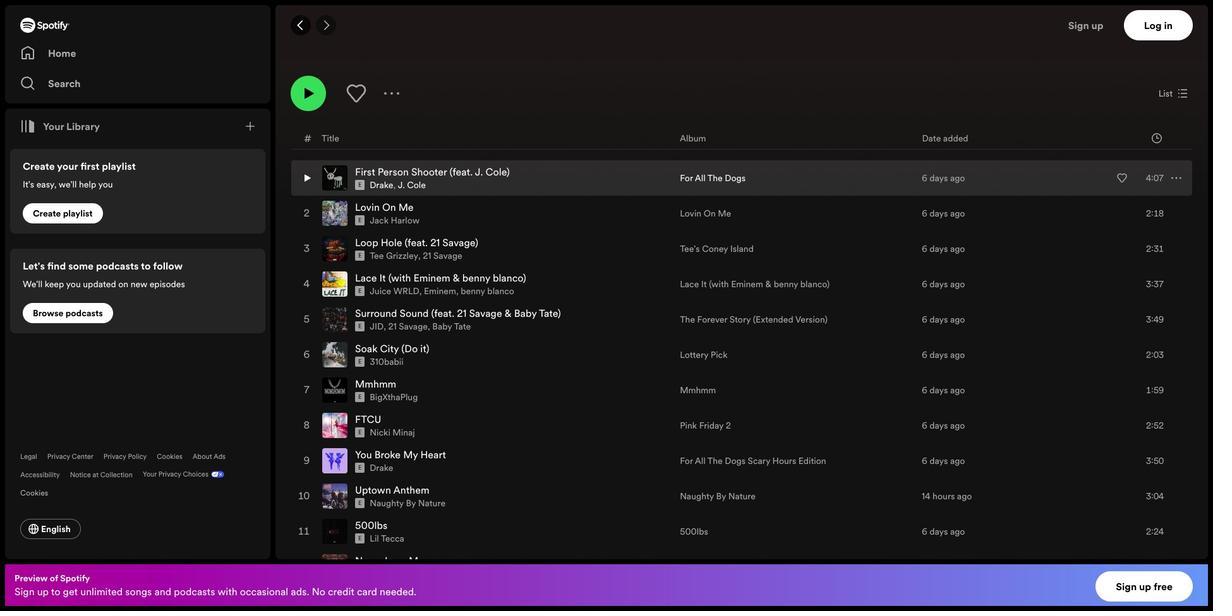 Task type: vqa. For each thing, say whether or not it's contained in the screenshot.
playlist •
no



Task type: describe. For each thing, give the bounding box(es) containing it.
savage)
[[443, 236, 478, 250]]

up for sign up
[[1092, 18, 1104, 32]]

0 horizontal spatial cookies link
[[20, 485, 58, 499]]

about ads
[[193, 453, 226, 462]]

it for lace it (with eminem & benny blanco) e
[[380, 271, 386, 285]]

dogs for first person shooter (feat. j. cole)
[[725, 172, 746, 185]]

days for lace it (with eminem & benny blanco)
[[930, 278, 948, 291]]

date added
[[923, 132, 969, 145]]

hole
[[381, 236, 402, 250]]

home
[[48, 46, 76, 60]]

your library button
[[15, 114, 105, 139]]

21 for hole
[[431, 236, 440, 250]]

1:59
[[1147, 384, 1164, 397]]

help
[[79, 178, 96, 191]]

of
[[50, 573, 58, 585]]

mmhmm cell
[[322, 374, 670, 408]]

tee grizzley link
[[370, 250, 418, 262]]

310babii link
[[370, 356, 404, 369]]

days for 500lbs
[[930, 526, 948, 539]]

by for right naughty by nature link
[[716, 491, 726, 503]]

keep
[[45, 278, 64, 291]]

podcasts inside preview of spotify sign up to get unlimited songs and podcasts with occasional ads. no credit card needed.
[[174, 585, 215, 599]]

explicit element for you broke my heart
[[355, 463, 365, 474]]

let's
[[23, 259, 45, 273]]

1 vertical spatial podcasts
[[66, 307, 103, 320]]

6 days ago for mmhmm
[[922, 384, 966, 397]]

surround sound (feat. 21 savage & baby tate) cell
[[322, 303, 670, 337]]

heart
[[421, 448, 446, 462]]

the forever story (extended version)
[[680, 314, 828, 326]]

blanco
[[488, 285, 514, 298]]

tee
[[370, 250, 384, 262]]

sign up free button
[[1096, 572, 1193, 602]]

scary
[[748, 455, 771, 468]]

credit
[[328, 585, 355, 599]]

ago for you broke my heart
[[951, 455, 966, 468]]

e inside loop hole (feat. 21 savage) e
[[358, 252, 362, 260]]

0 vertical spatial harlow
[[387, 13, 416, 25]]

log in button
[[1124, 10, 1193, 40]]

preview of spotify sign up to get unlimited songs and podcasts with occasional ads. no credit card needed.
[[15, 573, 417, 599]]

& for lace it (with eminem & benny blanco)
[[766, 278, 772, 291]]

6 for lovin on me
[[922, 207, 928, 220]]

main element
[[5, 5, 271, 560]]

1 horizontal spatial nature
[[729, 491, 756, 503]]

baby inside surround sound (feat. 21 savage & baby tate) e
[[514, 307, 537, 321]]

ago for lovin on me
[[951, 207, 966, 220]]

ago for 500lbs
[[951, 526, 966, 539]]

6 for surround sound (feat. 21 savage & baby tate)
[[922, 314, 928, 326]]

mmhmm link inside cell
[[355, 377, 396, 391]]

6 days ago for lace it (with eminem & benny blanco)
[[922, 278, 966, 291]]

anthem
[[393, 484, 430, 498]]

sign up
[[1069, 18, 1104, 32]]

version)
[[796, 314, 828, 326]]

4:07 cell
[[1106, 161, 1182, 195]]

soak city (do it) cell
[[322, 338, 670, 372]]

cookies for the leftmost cookies link
[[20, 488, 48, 499]]

lil
[[370, 533, 379, 546]]

e inside mmhmm e
[[358, 394, 362, 401]]

you for first
[[98, 178, 113, 191]]

6 days ago for soak city (do it)
[[922, 349, 966, 362]]

lose
[[385, 554, 406, 568]]

ago for loop hole (feat. 21 savage)
[[951, 243, 966, 255]]

search link
[[20, 71, 255, 96]]

wrld.
[[459, 13, 487, 25]]

go forward image
[[321, 20, 331, 30]]

6 for you broke my heart
[[922, 455, 928, 468]]

playlist inside button
[[63, 207, 93, 220]]

& inside surround sound (feat. 21 savage & baby tate) e
[[505, 307, 512, 321]]

21 savage link for hole
[[423, 250, 463, 262]]

e inside uptown anthem e
[[358, 500, 362, 508]]

it for lace it (with eminem & benny blanco)
[[702, 278, 707, 291]]

days for soak city (do it)
[[930, 349, 948, 362]]

loop hole (feat. 21 savage) e
[[355, 236, 478, 260]]

e inside surround sound (feat. 21 savage & baby tate) e
[[358, 323, 362, 331]]

your library
[[43, 119, 100, 133]]

j. inside first person shooter (feat. j. cole) e
[[475, 165, 483, 179]]

home link
[[20, 40, 255, 66]]

0 horizontal spatial lovin on me link
[[355, 200, 414, 214]]

to inside let's find some podcasts to follow we'll keep you updated on new episodes
[[141, 259, 151, 273]]

2:31
[[1147, 243, 1164, 255]]

ago for soak city (do it)
[[951, 349, 966, 362]]

forever
[[698, 314, 728, 326]]

the for you broke my heart
[[708, 455, 723, 468]]

harlow inside lovin on me cell
[[391, 214, 420, 227]]

english button
[[20, 520, 81, 540]]

ftcu e
[[355, 413, 381, 437]]

create for playlist
[[33, 207, 61, 220]]

lottery pick link
[[680, 349, 728, 362]]

6 days ago for first person shooter (feat. j. cole)
[[922, 172, 966, 185]]

, inside loop hole (feat. 21 savage) cell
[[418, 250, 421, 262]]

14
[[922, 491, 931, 503]]

# row
[[291, 127, 1193, 150]]

episodes
[[150, 278, 185, 291]]

0 horizontal spatial baby
[[433, 321, 452, 333]]

your privacy choices button
[[143, 467, 209, 483]]

create your first playlist it's easy, we'll help you
[[23, 159, 136, 191]]

e inside the lace it (with eminem & benny blanco) e
[[358, 288, 362, 295]]

it's
[[23, 178, 34, 191]]

search
[[48, 76, 81, 90]]

#
[[304, 131, 312, 145]]

create for your
[[23, 159, 55, 173]]

pink friday 2 link
[[680, 420, 731, 432]]

tate)
[[539, 307, 561, 321]]

3:49
[[1147, 314, 1164, 326]]

ago for uptown anthem
[[958, 491, 972, 503]]

the for first person shooter (feat. j. cole)
[[708, 172, 723, 185]]

0 horizontal spatial j.
[[398, 179, 405, 192]]

for for you broke my heart
[[680, 455, 693, 468]]

explicit element for loop hole (feat. 21 savage)
[[355, 251, 365, 261]]

21 savage link for sound
[[388, 321, 428, 333]]

for for first person shooter (feat. j. cole)
[[680, 172, 693, 185]]

0 horizontal spatial savage
[[399, 321, 428, 333]]

1 horizontal spatial spotify image
[[291, 30, 306, 46]]

21 for sound
[[457, 307, 467, 321]]

my
[[403, 448, 418, 462]]

0 vertical spatial juice
[[435, 13, 457, 25]]

1 horizontal spatial naughty by nature
[[680, 491, 756, 503]]

duration image
[[1152, 133, 1162, 143]]

cole)
[[486, 165, 510, 179]]

from
[[317, 13, 336, 25]]

nicki
[[370, 427, 391, 439]]

on for lovin on me
[[704, 207, 716, 220]]

sign for sign up
[[1069, 18, 1090, 32]]

jack inside lovin on me cell
[[370, 214, 389, 227]]

benny for juice wrld , eminem , benny blanco
[[461, 285, 485, 298]]

pink
[[680, 420, 697, 432]]

dogs for you broke my heart
[[725, 455, 746, 468]]

nature inside uptown anthem cell
[[418, 498, 446, 510]]

explicit element for soak city (do it)
[[355, 357, 365, 367]]

blanco) for lace it (with eminem & benny blanco)
[[801, 278, 830, 291]]

juice inside lace it (with eminem & benny blanco) cell
[[370, 285, 391, 298]]

drake , j. cole
[[370, 179, 426, 192]]

21 right jid
[[388, 321, 397, 333]]

music
[[291, 13, 315, 25]]

1 cell from the left
[[302, 551, 312, 585]]

benny blanco link
[[461, 285, 514, 298]]

first
[[80, 159, 99, 173]]

(extended
[[753, 314, 794, 326]]

e inside first person shooter (feat. j. cole) e
[[358, 182, 362, 189]]

easy,
[[36, 178, 57, 191]]

all for you broke my heart
[[695, 455, 706, 468]]

310babii
[[370, 356, 404, 369]]

, inside first person shooter (feat. j. cole) cell
[[393, 179, 396, 192]]

your
[[57, 159, 78, 173]]

ago for surround sound (feat. 21 savage & baby tate)
[[951, 314, 966, 326]]

your privacy choices
[[143, 470, 209, 480]]

list
[[1159, 87, 1173, 100]]

get
[[63, 585, 78, 599]]

lovin for lovin on me e
[[355, 200, 380, 214]]

accessibility link
[[20, 471, 60, 480]]

(feat. for savage
[[431, 307, 455, 321]]

cookies for right cookies link
[[157, 453, 183, 462]]

privacy inside button
[[158, 470, 181, 480]]

naughty by nature inside uptown anthem cell
[[370, 498, 446, 510]]

uptown anthem link
[[355, 484, 430, 498]]

up inside preview of spotify sign up to get unlimited songs and podcasts with occasional ads. no credit card needed.
[[37, 585, 49, 599]]

6 for loop hole (feat. 21 savage)
[[922, 243, 928, 255]]

me for lovin on me
[[718, 207, 731, 220]]

uptown
[[355, 484, 391, 498]]

ftcu cell
[[322, 409, 670, 443]]

1 horizontal spatial mmhmm link
[[680, 384, 716, 397]]

tecca
[[381, 533, 404, 546]]

story
[[730, 314, 751, 326]]

juice wrld link
[[370, 285, 420, 298]]

duration element
[[1152, 133, 1162, 143]]

city
[[380, 342, 399, 356]]

mmhmm for mmhmm e
[[355, 377, 396, 391]]

create playlist
[[33, 207, 93, 220]]

about
[[193, 453, 212, 462]]

0 vertical spatial jack
[[366, 13, 385, 25]]

privacy center link
[[47, 453, 93, 462]]

# column header
[[304, 127, 312, 149]]

collection
[[100, 471, 133, 480]]

pink friday 2
[[680, 420, 731, 432]]

log
[[1144, 18, 1162, 32]]

ago for ftcu
[[951, 420, 966, 432]]

(do
[[402, 342, 418, 356]]

legal
[[20, 453, 37, 462]]

sound
[[400, 307, 429, 321]]

songs
[[125, 585, 152, 599]]

(feat. for savage)
[[405, 236, 428, 250]]

you broke my heart cell
[[322, 444, 670, 479]]



Task type: locate. For each thing, give the bounding box(es) containing it.
you broke my heart e
[[355, 448, 446, 472]]

benny for lace it (with eminem & benny blanco) e
[[463, 271, 490, 285]]

by inside uptown anthem cell
[[406, 498, 416, 510]]

days
[[930, 172, 948, 185], [930, 207, 948, 220], [930, 243, 948, 255], [930, 278, 948, 291], [930, 314, 948, 326], [930, 349, 948, 362], [930, 384, 948, 397], [930, 420, 948, 432], [930, 455, 948, 468], [930, 526, 948, 539]]

1 horizontal spatial &
[[505, 307, 512, 321]]

harlow up loop hole (feat. 21 savage) link
[[391, 214, 420, 227]]

0 horizontal spatial playlist
[[63, 207, 93, 220]]

naughty inside uptown anthem cell
[[370, 498, 404, 510]]

lace down the tee
[[355, 271, 377, 285]]

up inside sign up free 'button'
[[1140, 580, 1152, 594]]

explicit element for ftcu
[[355, 428, 365, 438]]

1 dogs from the top
[[725, 172, 746, 185]]

explicit element inside first person shooter (feat. j. cole) cell
[[355, 180, 365, 190]]

1 horizontal spatial you
[[98, 178, 113, 191]]

explicit element down uptown
[[355, 499, 365, 509]]

1 6 days ago from the top
[[922, 172, 966, 185]]

2 horizontal spatial privacy
[[158, 470, 181, 480]]

10 days from the top
[[930, 526, 948, 539]]

lovin on me cell
[[322, 197, 670, 231]]

5 6 from the top
[[922, 314, 928, 326]]

1 drake from the top
[[370, 179, 393, 192]]

ftcu link
[[355, 413, 381, 427]]

1 vertical spatial cookies link
[[20, 485, 58, 499]]

1 all from the top
[[695, 172, 706, 185]]

music from drake, jack harlow and juice wrld.
[[291, 13, 487, 25]]

0 vertical spatial podcasts
[[96, 259, 139, 273]]

21 for grizzley
[[423, 250, 431, 262]]

ago for first person shooter (feat. j. cole)
[[951, 172, 966, 185]]

3 e from the top
[[358, 252, 362, 260]]

for all the dogs scary hours edition link
[[680, 455, 827, 468]]

create down easy,
[[33, 207, 61, 220]]

1 horizontal spatial naughty by nature link
[[680, 491, 756, 503]]

8 6 days ago from the top
[[922, 420, 966, 432]]

lace down tee's
[[680, 278, 699, 291]]

1 vertical spatial drake link
[[370, 462, 393, 475]]

1 horizontal spatial juice
[[435, 13, 457, 25]]

4 e from the top
[[358, 288, 362, 295]]

spotify inside preview of spotify sign up to get unlimited songs and podcasts with occasional ads. no credit card needed.
[[60, 573, 90, 585]]

0 horizontal spatial mmhmm link
[[355, 377, 396, 391]]

8 6 from the top
[[922, 420, 928, 432]]

2 days from the top
[[930, 207, 948, 220]]

explicit element for mmhmm
[[355, 393, 365, 403]]

cell
[[302, 551, 312, 585], [680, 551, 912, 585], [922, 551, 1096, 585], [1106, 551, 1182, 585]]

21 right grizzley
[[423, 250, 431, 262]]

explicit element inside lovin on me cell
[[355, 216, 365, 226]]

lovin on me link down for all the dogs link
[[680, 207, 731, 220]]

notice at collection link
[[70, 471, 133, 480]]

4 6 days ago from the top
[[922, 278, 966, 291]]

21 savage link up the lace it (with eminem & benny blanco) e
[[423, 250, 463, 262]]

21 inside loop hole (feat. 21 savage) e
[[431, 236, 440, 250]]

1 vertical spatial cookies
[[20, 488, 48, 499]]

cookies up your privacy choices button
[[157, 453, 183, 462]]

1 vertical spatial 21 savage link
[[388, 321, 428, 333]]

& for lace it (with eminem & benny blanco) e
[[453, 271, 460, 285]]

savage for (feat.
[[469, 307, 502, 321]]

lace
[[355, 271, 377, 285], [680, 278, 699, 291]]

0 vertical spatial playlist
[[102, 159, 136, 173]]

island
[[731, 243, 754, 255]]

0 horizontal spatial 500lbs link
[[355, 519, 388, 533]]

lovin up tee's
[[680, 207, 702, 220]]

0 vertical spatial drake
[[370, 179, 393, 192]]

days for mmhmm
[[930, 384, 948, 397]]

0 vertical spatial and
[[418, 13, 433, 25]]

broke
[[375, 448, 401, 462]]

explicit element down loop
[[355, 251, 365, 261]]

1 vertical spatial all
[[695, 455, 706, 468]]

0 vertical spatial to
[[141, 259, 151, 273]]

for down pink
[[680, 455, 693, 468]]

uptown anthem e
[[355, 484, 430, 508]]

eminem down island at right top
[[731, 278, 764, 291]]

0 vertical spatial drake link
[[370, 179, 393, 192]]

6 days ago for 500lbs
[[922, 526, 966, 539]]

explicit element
[[355, 180, 365, 190], [355, 216, 365, 226], [355, 251, 365, 261], [355, 286, 365, 297], [355, 322, 365, 332], [355, 357, 365, 367], [355, 393, 365, 403], [355, 428, 365, 438], [355, 463, 365, 474], [355, 499, 365, 509], [355, 534, 365, 544]]

sign inside button
[[1069, 18, 1090, 32]]

3 days from the top
[[930, 243, 948, 255]]

dogs left scary
[[725, 455, 746, 468]]

drake inside first person shooter (feat. j. cole) cell
[[370, 179, 393, 192]]

10 explicit element from the top
[[355, 499, 365, 509]]

1 horizontal spatial cookies link
[[157, 453, 183, 462]]

9 days from the top
[[930, 455, 948, 468]]

savage up (do
[[399, 321, 428, 333]]

1 horizontal spatial lace it (with eminem & benny blanco) link
[[680, 278, 830, 291]]

you inside let's find some podcasts to follow we'll keep you updated on new episodes
[[66, 278, 81, 291]]

spotify image up home
[[20, 18, 70, 33]]

juice left wrld.
[[435, 13, 457, 25]]

1 explicit element from the top
[[355, 180, 365, 190]]

naughty by nature down for all the dogs scary hours edition
[[680, 491, 756, 503]]

follow
[[153, 259, 183, 273]]

drake up uptown
[[370, 462, 393, 475]]

by for naughty by nature link in uptown anthem cell
[[406, 498, 416, 510]]

choices
[[183, 470, 209, 480]]

blanco) down loop hole (feat. 21 savage) cell
[[493, 271, 526, 285]]

1 horizontal spatial playlist
[[102, 159, 136, 173]]

explicit element up surround
[[355, 286, 365, 297]]

drake up "lovin on me e"
[[370, 179, 393, 192]]

needed.
[[380, 585, 417, 599]]

jid
[[370, 321, 384, 333]]

1 vertical spatial juice
[[370, 285, 391, 298]]

explicit element for uptown anthem
[[355, 499, 365, 509]]

create up easy,
[[23, 159, 55, 173]]

0 horizontal spatial 500lbs
[[355, 519, 388, 533]]

6 days ago for lovin on me
[[922, 207, 966, 220]]

baby left tate)
[[514, 307, 537, 321]]

6 days ago for loop hole (feat. 21 savage)
[[922, 243, 966, 255]]

1 horizontal spatial and
[[418, 13, 433, 25]]

for all the dogs scary hours edition
[[680, 455, 827, 468]]

me for lovin on me e
[[399, 200, 414, 214]]

the
[[708, 172, 723, 185], [680, 314, 695, 326], [708, 455, 723, 468]]

6 6 from the top
[[922, 349, 928, 362]]

0 horizontal spatial mmhmm
[[355, 377, 396, 391]]

1 horizontal spatial savage
[[434, 250, 463, 262]]

lace it (with eminem & benny blanco) link
[[355, 271, 526, 285], [680, 278, 830, 291]]

privacy up collection
[[103, 453, 126, 462]]

explicit element inside ftcu 'cell'
[[355, 428, 365, 438]]

to left the get
[[51, 585, 60, 599]]

loop hole (feat. 21 savage) cell
[[322, 232, 670, 266]]

mmhmm down 310babii link
[[355, 377, 396, 391]]

21 left savage)
[[431, 236, 440, 250]]

eminem up 'surround sound (feat. 21 savage & baby tate)' link
[[424, 285, 456, 298]]

lace it (with eminem & benny blanco) e
[[355, 271, 526, 295]]

privacy policy
[[103, 453, 147, 462]]

1 e from the top
[[358, 182, 362, 189]]

1 horizontal spatial naughty
[[680, 491, 714, 503]]

sign inside 'button'
[[1116, 580, 1137, 594]]

6 for 500lbs
[[922, 526, 928, 539]]

(with down grizzley
[[389, 271, 411, 285]]

1 horizontal spatial on
[[704, 207, 716, 220]]

explicit element up ftcu
[[355, 393, 365, 403]]

2 drake from the top
[[370, 462, 393, 475]]

first person shooter (feat. j. cole) cell
[[322, 161, 670, 195]]

harlow right drake,
[[387, 13, 416, 25]]

and
[[418, 13, 433, 25], [154, 585, 171, 599]]

0 horizontal spatial juice
[[370, 285, 391, 298]]

all
[[695, 172, 706, 185], [695, 455, 706, 468]]

6 days from the top
[[930, 349, 948, 362]]

baby tate link
[[433, 321, 471, 333]]

top bar and user menu element
[[276, 5, 1209, 46]]

0 vertical spatial you
[[98, 178, 113, 191]]

playlist right first on the top
[[102, 159, 136, 173]]

1 horizontal spatial (with
[[709, 278, 729, 291]]

0 horizontal spatial you
[[66, 278, 81, 291]]

blanco) inside the lace it (with eminem & benny blanco) e
[[493, 271, 526, 285]]

7 explicit element from the top
[[355, 393, 365, 403]]

mmhmm link down 310babii link
[[355, 377, 396, 391]]

juice up surround
[[370, 285, 391, 298]]

tate
[[454, 321, 471, 333]]

jack
[[366, 13, 385, 25], [370, 214, 389, 227]]

privacy for privacy center
[[47, 453, 70, 462]]

2 vertical spatial the
[[708, 455, 723, 468]]

lottery
[[680, 349, 709, 362]]

you broke my heart link
[[355, 448, 446, 462]]

0 horizontal spatial and
[[154, 585, 171, 599]]

21 savage link up (do
[[388, 321, 428, 333]]

(feat. inside loop hole (feat. 21 savage) e
[[405, 236, 428, 250]]

lace it (with eminem & benny blanco) cell
[[322, 267, 670, 302]]

2 6 days ago from the top
[[922, 207, 966, 220]]

e inside 500lbs e
[[358, 536, 362, 543]]

500lbs link
[[355, 519, 388, 533], [680, 526, 709, 539]]

0 horizontal spatial privacy
[[47, 453, 70, 462]]

explicit element inside 'soak city (do it)' cell
[[355, 357, 365, 367]]

about ads link
[[193, 453, 226, 462]]

2 vertical spatial podcasts
[[174, 585, 215, 599]]

0 horizontal spatial nature
[[418, 498, 446, 510]]

spotify image
[[20, 18, 70, 33], [291, 30, 306, 46]]

e inside "lovin on me e"
[[358, 217, 362, 225]]

0 horizontal spatial (with
[[389, 271, 411, 285]]

explicit element inside surround sound (feat. 21 savage & baby tate) cell
[[355, 322, 365, 332]]

(with inside the lace it (with eminem & benny blanco) e
[[389, 271, 411, 285]]

surround sound (feat. 21 savage & baby tate) link
[[355, 307, 561, 321]]

explicit element inside the 500lbs cell
[[355, 534, 365, 544]]

0 horizontal spatial up
[[37, 585, 49, 599]]

1 vertical spatial your
[[143, 470, 157, 480]]

surround
[[355, 307, 397, 321]]

(with for lace it (with eminem & benny blanco)
[[709, 278, 729, 291]]

2
[[726, 420, 731, 432]]

days for you broke my heart
[[930, 455, 948, 468]]

2 explicit element from the top
[[355, 216, 365, 226]]

0 horizontal spatial your
[[43, 119, 64, 133]]

drake link up uptown
[[370, 462, 393, 475]]

(feat. right shooter
[[450, 165, 473, 179]]

person
[[378, 165, 409, 179]]

6 e from the top
[[358, 359, 362, 366]]

california consumer privacy act (ccpa) opt-out icon image
[[209, 467, 224, 485]]

4 6 from the top
[[922, 278, 928, 291]]

on for lovin on me e
[[382, 200, 396, 214]]

& up (extended
[[766, 278, 772, 291]]

explicit element inside mmhmm cell
[[355, 393, 365, 403]]

you for some
[[66, 278, 81, 291]]

1 days from the top
[[930, 172, 948, 185]]

8 explicit element from the top
[[355, 428, 365, 438]]

2:52
[[1147, 420, 1164, 432]]

ago for lace it (with eminem & benny blanco)
[[951, 278, 966, 291]]

e inside "you broke my heart e"
[[358, 465, 362, 472]]

grizzley
[[386, 250, 418, 262]]

the down friday
[[708, 455, 723, 468]]

sign for sign up free
[[1116, 580, 1137, 594]]

rapcaviar grid
[[276, 127, 1208, 612]]

juice wrld , eminem , benny blanco
[[370, 285, 514, 298]]

0 vertical spatial cookies link
[[157, 453, 183, 462]]

you right help
[[98, 178, 113, 191]]

4 explicit element from the top
[[355, 286, 365, 297]]

create inside create your first playlist it's easy, we'll help you
[[23, 159, 55, 173]]

7 e from the top
[[358, 394, 362, 401]]

2 vertical spatial (feat.
[[431, 307, 455, 321]]

4 cell from the left
[[1106, 551, 1182, 585]]

& left 'benny blanco' link
[[453, 271, 460, 285]]

days for ftcu
[[930, 420, 948, 432]]

benny for lace it (with eminem & benny blanco)
[[774, 278, 799, 291]]

explicit element left lil
[[355, 534, 365, 544]]

11 e from the top
[[358, 536, 362, 543]]

8 e from the top
[[358, 429, 362, 437]]

1 vertical spatial harlow
[[391, 214, 420, 227]]

6 for mmhmm
[[922, 384, 928, 397]]

benny up 'surround sound (feat. 21 savage & baby tate)' link
[[461, 285, 485, 298]]

lovin on me e
[[355, 200, 414, 225]]

e left jid
[[358, 323, 362, 331]]

10 6 from the top
[[922, 526, 928, 539]]

6 explicit element from the top
[[355, 357, 365, 367]]

blanco) for lace it (with eminem & benny blanco) e
[[493, 271, 526, 285]]

me for never lose me
[[409, 554, 424, 568]]

your for your privacy choices
[[143, 470, 157, 480]]

1 vertical spatial (feat.
[[405, 236, 428, 250]]

blanco) up version)
[[801, 278, 830, 291]]

1 horizontal spatial by
[[716, 491, 726, 503]]

lovin inside "lovin on me e"
[[355, 200, 380, 214]]

1 drake link from the top
[[370, 179, 393, 192]]

browse
[[33, 307, 63, 320]]

savage down 'benny blanco' link
[[469, 307, 502, 321]]

notice
[[70, 471, 91, 480]]

500lbs for 500lbs
[[680, 526, 709, 539]]

savage for ,
[[434, 250, 463, 262]]

8 days from the top
[[930, 420, 948, 432]]

naughty for right naughty by nature link
[[680, 491, 714, 503]]

3:37
[[1147, 278, 1164, 291]]

2:18
[[1147, 207, 1164, 220]]

(feat. down juice wrld , eminem , benny blanco
[[431, 307, 455, 321]]

your down policy at the bottom left of page
[[143, 470, 157, 480]]

0 vertical spatial for
[[680, 172, 693, 185]]

(feat. inside first person shooter (feat. j. cole) e
[[450, 165, 473, 179]]

you inside create your first playlist it's easy, we'll help you
[[98, 178, 113, 191]]

4 days from the top
[[930, 278, 948, 291]]

2 cell from the left
[[680, 551, 912, 585]]

cookies link down accessibility link
[[20, 485, 58, 499]]

me up tee's coney island at the top of the page
[[718, 207, 731, 220]]

to inside preview of spotify sign up to get unlimited songs and podcasts with occasional ads. no credit card needed.
[[51, 585, 60, 599]]

up inside sign up button
[[1092, 18, 1104, 32]]

privacy center
[[47, 453, 93, 462]]

lovin
[[355, 200, 380, 214], [680, 207, 702, 220]]

english
[[41, 523, 71, 536]]

spotify right of
[[60, 573, 90, 585]]

minaj
[[393, 427, 415, 439]]

3 6 days ago from the top
[[922, 243, 966, 255]]

(with for lace it (with eminem & benny blanco) e
[[389, 271, 411, 285]]

lovin on me link down drake , j. cole
[[355, 200, 414, 214]]

jid , 21 savage , baby tate
[[370, 321, 471, 333]]

lovin up loop
[[355, 200, 380, 214]]

go back image
[[296, 20, 306, 30]]

1 vertical spatial you
[[66, 278, 81, 291]]

benny inside the lace it (with eminem & benny blanco) e
[[463, 271, 490, 285]]

loop
[[355, 236, 378, 250]]

e inside soak city (do it) e
[[358, 359, 362, 366]]

cookies link up your privacy choices button
[[157, 453, 183, 462]]

privacy for privacy policy
[[103, 453, 126, 462]]

jack up hole
[[370, 214, 389, 227]]

6 for soak city (do it)
[[922, 349, 928, 362]]

uptown anthem cell
[[322, 480, 670, 514]]

playlist inside create your first playlist it's easy, we'll help you
[[102, 159, 136, 173]]

11 explicit element from the top
[[355, 534, 365, 544]]

eminem for lace it (with eminem & benny blanco) e
[[414, 271, 450, 285]]

days for first person shooter (feat. j. cole)
[[930, 172, 948, 185]]

9 6 from the top
[[922, 455, 928, 468]]

0 vertical spatial spotify
[[308, 32, 338, 44]]

2 horizontal spatial &
[[766, 278, 772, 291]]

1 vertical spatial and
[[154, 585, 171, 599]]

e inside ftcu e
[[358, 429, 362, 437]]

lil tecca link
[[370, 533, 404, 546]]

all for first person shooter (feat. j. cole)
[[695, 172, 706, 185]]

1 horizontal spatial it
[[702, 278, 707, 291]]

1 horizontal spatial privacy
[[103, 453, 126, 462]]

no
[[312, 585, 325, 599]]

e up ftcu
[[358, 394, 362, 401]]

21 inside surround sound (feat. 21 savage & baby tate) e
[[457, 307, 467, 321]]

coney
[[702, 243, 728, 255]]

all up lovin on me
[[695, 172, 706, 185]]

first
[[355, 165, 375, 179]]

1 vertical spatial spotify
[[60, 573, 90, 585]]

days for surround sound (feat. 21 savage & baby tate)
[[930, 314, 948, 326]]

by
[[716, 491, 726, 503], [406, 498, 416, 510]]

1 horizontal spatial lace
[[680, 278, 699, 291]]

(feat. right hole
[[405, 236, 428, 250]]

e left lil
[[358, 536, 362, 543]]

0 horizontal spatial lace
[[355, 271, 377, 285]]

title
[[322, 132, 339, 145]]

unlimited
[[80, 585, 123, 599]]

0 vertical spatial (feat.
[[450, 165, 473, 179]]

2 horizontal spatial up
[[1140, 580, 1152, 594]]

500lbs link inside cell
[[355, 519, 388, 533]]

benny up (extended
[[774, 278, 799, 291]]

explicit element down ftcu
[[355, 428, 365, 438]]

explicit element for surround sound (feat. 21 savage & baby tate)
[[355, 322, 365, 332]]

all down the pink friday 2 "link"
[[695, 455, 706, 468]]

6 for lace it (with eminem & benny blanco)
[[922, 278, 928, 291]]

naughty by nature link inside uptown anthem cell
[[370, 498, 446, 510]]

up left of
[[37, 585, 49, 599]]

1 horizontal spatial spotify
[[308, 32, 338, 44]]

lace inside the lace it (with eminem & benny blanco) e
[[355, 271, 377, 285]]

benny down loop hole (feat. 21 savage) cell
[[463, 271, 490, 285]]

6 for ftcu
[[922, 420, 928, 432]]

2 horizontal spatial sign
[[1116, 580, 1137, 594]]

7 6 days ago from the top
[[922, 384, 966, 397]]

it inside the lace it (with eminem & benny blanco) e
[[380, 271, 386, 285]]

9 6 days ago from the top
[[922, 455, 966, 468]]

your for your library
[[43, 119, 64, 133]]

1 horizontal spatial j.
[[475, 165, 483, 179]]

3 explicit element from the top
[[355, 251, 365, 261]]

and inside preview of spotify sign up to get unlimited songs and podcasts with occasional ads. no credit card needed.
[[154, 585, 171, 599]]

and right songs
[[154, 585, 171, 599]]

naughty by nature link
[[680, 491, 756, 503], [370, 498, 446, 510]]

4:07
[[1147, 172, 1164, 185]]

0 horizontal spatial to
[[51, 585, 60, 599]]

1 horizontal spatial baby
[[514, 307, 537, 321]]

drake for drake
[[370, 462, 393, 475]]

mmhmm down lottery
[[680, 384, 716, 397]]

1 horizontal spatial up
[[1092, 18, 1104, 32]]

it up forever
[[702, 278, 707, 291]]

create inside button
[[33, 207, 61, 220]]

1 vertical spatial for
[[680, 455, 693, 468]]

0 horizontal spatial naughty by nature
[[370, 498, 446, 510]]

10 e from the top
[[358, 500, 362, 508]]

500lbs e
[[355, 519, 388, 543]]

explicit element inside lace it (with eminem & benny blanco) cell
[[355, 286, 365, 297]]

explicit element for lovin on me
[[355, 216, 365, 226]]

up left log
[[1092, 18, 1104, 32]]

e down ftcu
[[358, 429, 362, 437]]

5 6 days ago from the top
[[922, 314, 966, 326]]

ago
[[951, 172, 966, 185], [951, 207, 966, 220], [951, 243, 966, 255], [951, 278, 966, 291], [951, 314, 966, 326], [951, 349, 966, 362], [951, 384, 966, 397], [951, 420, 966, 432], [951, 455, 966, 468], [958, 491, 972, 503], [951, 526, 966, 539]]

0 horizontal spatial blanco)
[[493, 271, 526, 285]]

2 all from the top
[[695, 455, 706, 468]]

lace it (with eminem & benny blanco)
[[680, 278, 830, 291]]

6 for first person shooter (feat. j. cole)
[[922, 172, 928, 185]]

0 horizontal spatial lovin
[[355, 200, 380, 214]]

0 horizontal spatial &
[[453, 271, 460, 285]]

1 horizontal spatial lovin on me link
[[680, 207, 731, 220]]

never lose me
[[355, 554, 424, 568]]

eminem link
[[424, 285, 456, 298]]

cookies down accessibility link
[[20, 488, 48, 499]]

0 horizontal spatial sign
[[15, 585, 35, 599]]

podcasts inside let's find some podcasts to follow we'll keep you updated on new episodes
[[96, 259, 139, 273]]

new
[[131, 278, 147, 291]]

it)
[[420, 342, 430, 356]]

9 explicit element from the top
[[355, 463, 365, 474]]

(feat. inside surround sound (feat. 21 savage & baby tate) e
[[431, 307, 455, 321]]

notice at collection
[[70, 471, 133, 480]]

me down j. cole link
[[399, 200, 414, 214]]

7 6 from the top
[[922, 384, 928, 397]]

spotify down the go forward icon
[[308, 32, 338, 44]]

e down first
[[358, 182, 362, 189]]

500lbs cell
[[322, 515, 670, 549]]

0 vertical spatial cookies
[[157, 453, 183, 462]]

drake inside you broke my heart cell
[[370, 462, 393, 475]]

1 horizontal spatial blanco)
[[801, 278, 830, 291]]

5 days from the top
[[930, 314, 948, 326]]

2 for from the top
[[680, 455, 693, 468]]

e up surround
[[358, 288, 362, 295]]

5 e from the top
[[358, 323, 362, 331]]

eminem for lace it (with eminem & benny blanco)
[[731, 278, 764, 291]]

500lbs inside cell
[[355, 519, 388, 533]]

up for sign up free
[[1140, 580, 1152, 594]]

baby left tate
[[433, 321, 452, 333]]

6 days ago
[[922, 172, 966, 185], [922, 207, 966, 220], [922, 243, 966, 255], [922, 278, 966, 291], [922, 314, 966, 326], [922, 349, 966, 362], [922, 384, 966, 397], [922, 420, 966, 432], [922, 455, 966, 468], [922, 526, 966, 539]]

1 vertical spatial create
[[33, 207, 61, 220]]

21 down juice wrld , eminem , benny blanco
[[457, 307, 467, 321]]

never lose me link
[[355, 554, 424, 568]]

on inside "lovin on me e"
[[382, 200, 396, 214]]

7 days from the top
[[930, 384, 948, 397]]

the up lovin on me
[[708, 172, 723, 185]]

2 e from the top
[[358, 217, 362, 225]]

jack harlow link
[[370, 214, 420, 227]]

nature down "heart" on the bottom left of page
[[418, 498, 446, 510]]

1 horizontal spatial cookies
[[157, 453, 183, 462]]

& inside the lace it (with eminem & benny blanco) e
[[453, 271, 460, 285]]

2 drake link from the top
[[370, 462, 393, 475]]

lovin on me
[[680, 207, 731, 220]]

mmhmm inside mmhmm cell
[[355, 377, 396, 391]]

0 vertical spatial all
[[695, 172, 706, 185]]

drake,
[[338, 13, 364, 25]]

List button
[[1154, 84, 1193, 104]]

explicit element inside you broke my heart cell
[[355, 463, 365, 474]]

explicit element inside loop hole (feat. 21 savage) cell
[[355, 251, 365, 261]]

ago for mmhmm
[[951, 384, 966, 397]]

2 6 from the top
[[922, 207, 928, 220]]

explicit element for 500lbs
[[355, 534, 365, 544]]

friday
[[700, 420, 724, 432]]

nicki minaj link
[[370, 427, 415, 439]]

2 dogs from the top
[[725, 455, 746, 468]]

1 horizontal spatial 500lbs link
[[680, 526, 709, 539]]

bigxthaplug link
[[370, 391, 418, 404]]

1 horizontal spatial sign
[[1069, 18, 1090, 32]]

j. left cole
[[398, 179, 405, 192]]

privacy left choices
[[158, 470, 181, 480]]

0 vertical spatial 21 savage link
[[423, 250, 463, 262]]

mmhmm for mmhmm
[[680, 384, 716, 397]]

dogs down # row
[[725, 172, 746, 185]]

cole
[[407, 179, 426, 192]]

0 vertical spatial the
[[708, 172, 723, 185]]

e down you
[[358, 465, 362, 472]]

6 6 days ago from the top
[[922, 349, 966, 362]]

lace for lace it (with eminem & benny blanco)
[[680, 278, 699, 291]]

sign inside preview of spotify sign up to get unlimited songs and podcasts with occasional ads. no credit card needed.
[[15, 585, 35, 599]]

lace it (with eminem & benny blanco) link down tee grizzley , 21 savage
[[355, 271, 526, 285]]

first person shooter (feat. j. cole) e
[[355, 165, 510, 189]]

naughty for naughty by nature link in uptown anthem cell
[[370, 498, 404, 510]]

explicit element inside uptown anthem cell
[[355, 499, 365, 509]]

1 vertical spatial dogs
[[725, 455, 746, 468]]

e down loop
[[358, 252, 362, 260]]

lace for lace it (with eminem & benny blanco) e
[[355, 271, 377, 285]]

0 vertical spatial create
[[23, 159, 55, 173]]

1 horizontal spatial mmhmm
[[680, 384, 716, 397]]

3 6 from the top
[[922, 243, 928, 255]]

3:04
[[1147, 491, 1164, 503]]

days for lovin on me
[[930, 207, 948, 220]]

lovin for lovin on me
[[680, 207, 702, 220]]

for up lovin on me
[[680, 172, 693, 185]]

to up new
[[141, 259, 151, 273]]

9 e from the top
[[358, 465, 362, 472]]

explicit element left jid
[[355, 322, 365, 332]]

e down uptown
[[358, 500, 362, 508]]

spotify image inside 'main' element
[[20, 18, 70, 33]]

eminem inside the lace it (with eminem & benny blanco) e
[[414, 271, 450, 285]]

mmhmm link
[[355, 377, 396, 391], [680, 384, 716, 397]]

tee grizzley , 21 savage
[[370, 250, 463, 262]]

0 horizontal spatial it
[[380, 271, 386, 285]]

1 for from the top
[[680, 172, 693, 185]]

tee's coney island
[[680, 243, 754, 255]]

on down drake , j. cole
[[382, 200, 396, 214]]

me inside "lovin on me e"
[[399, 200, 414, 214]]

loop hole (feat. 21 savage) link
[[355, 236, 478, 250]]

in
[[1165, 18, 1173, 32]]

it down the tee
[[380, 271, 386, 285]]

updated
[[83, 278, 116, 291]]

the left forever
[[680, 314, 695, 326]]

explicit element down first
[[355, 180, 365, 190]]

drake for drake , j. cole
[[370, 179, 393, 192]]

naughty by nature link up the tecca
[[370, 498, 446, 510]]

10 6 days ago from the top
[[922, 526, 966, 539]]

6 days ago for surround sound (feat. 21 savage & baby tate)
[[922, 314, 966, 326]]

5 explicit element from the top
[[355, 322, 365, 332]]

1 6 from the top
[[922, 172, 928, 185]]

1 vertical spatial the
[[680, 314, 695, 326]]

explicit element for first person shooter (feat. j. cole)
[[355, 180, 365, 190]]

3 cell from the left
[[922, 551, 1096, 585]]

eminem down tee grizzley , 21 savage
[[414, 271, 450, 285]]

0 horizontal spatial by
[[406, 498, 416, 510]]

explicit element down soak
[[355, 357, 365, 367]]

500lbs for 500lbs e
[[355, 519, 388, 533]]

and left wrld.
[[418, 13, 433, 25]]

0 horizontal spatial naughty by nature link
[[370, 498, 446, 510]]

savage inside surround sound (feat. 21 savage & baby tate) e
[[469, 307, 502, 321]]

you right keep
[[66, 278, 81, 291]]

lottery pick
[[680, 349, 728, 362]]

jack right drake,
[[366, 13, 385, 25]]

0 horizontal spatial lace it (with eminem & benny blanco) link
[[355, 271, 526, 285]]

eminem for juice wrld , eminem , benny blanco
[[424, 285, 456, 298]]

naughty by nature up the tecca
[[370, 498, 446, 510]]



